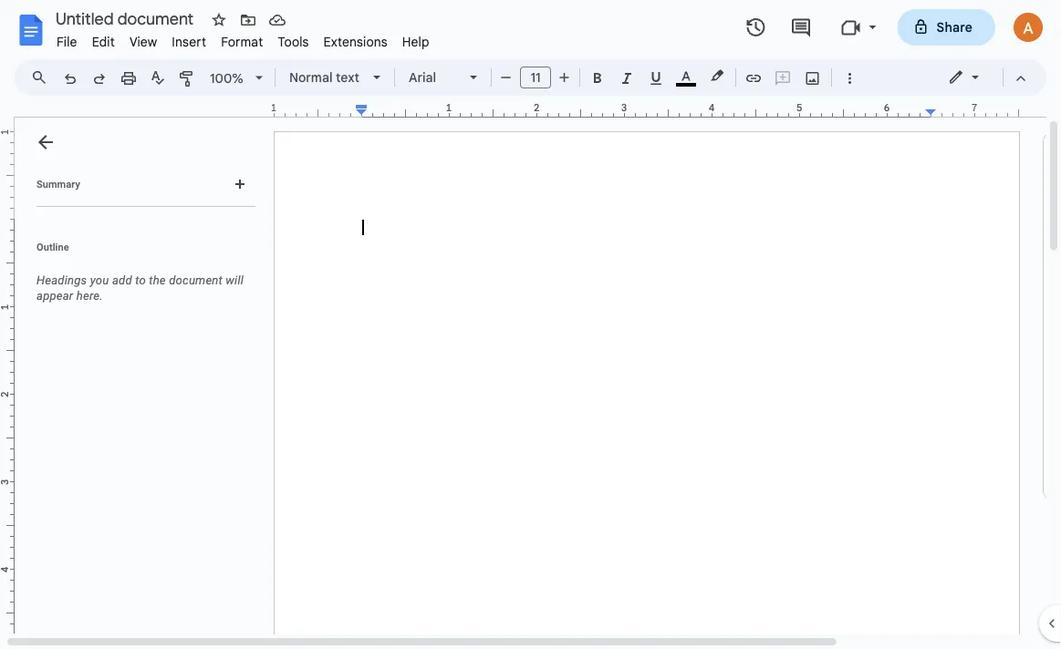 Task type: locate. For each thing, give the bounding box(es) containing it.
edit menu item
[[85, 31, 122, 52]]

headings
[[36, 274, 87, 287]]

share button
[[897, 9, 996, 46]]

normal
[[289, 69, 333, 85]]

1
[[271, 102, 277, 114]]

top margin image
[[0, 132, 14, 224]]

highlight color image
[[707, 65, 727, 87]]

text color image
[[676, 65, 696, 87]]

Zoom field
[[203, 65, 271, 92]]

insert image image
[[803, 65, 824, 90]]

application
[[0, 0, 1061, 650]]

file
[[57, 34, 77, 50]]

to
[[135, 274, 146, 287]]

menu bar
[[49, 24, 437, 54]]

share
[[937, 19, 973, 35]]

outline heading
[[15, 240, 263, 266]]

arial
[[409, 69, 436, 85]]

the
[[149, 274, 166, 287]]

Font size field
[[520, 67, 558, 89]]

Font size text field
[[521, 67, 550, 89]]

menu bar containing file
[[49, 24, 437, 54]]

help menu item
[[395, 31, 437, 52]]

add
[[112, 274, 132, 287]]

edit
[[92, 34, 115, 50]]

summary
[[36, 178, 80, 190]]

menu bar inside the menu bar banner
[[49, 24, 437, 54]]

will
[[226, 274, 244, 287]]

Rename text field
[[49, 7, 204, 29]]

styles list. normal text selected. option
[[289, 65, 362, 90]]

extensions
[[324, 34, 388, 50]]

outline
[[36, 241, 69, 253]]

you
[[90, 274, 109, 287]]

help
[[402, 34, 429, 50]]

format
[[221, 34, 263, 50]]

Menus field
[[23, 65, 63, 90]]

normal text
[[289, 69, 359, 85]]

insert menu item
[[165, 31, 214, 52]]

file menu item
[[49, 31, 85, 52]]



Task type: vqa. For each thing, say whether or not it's contained in the screenshot.
DOCUMENT at left
yes



Task type: describe. For each thing, give the bounding box(es) containing it.
Zoom text field
[[205, 66, 249, 91]]

Star checkbox
[[206, 7, 232, 33]]

text
[[336, 69, 359, 85]]

menu bar banner
[[0, 0, 1061, 650]]

document
[[169, 274, 223, 287]]

here.
[[76, 289, 103, 303]]

left margin image
[[275, 103, 367, 117]]

application containing share
[[0, 0, 1061, 650]]

main toolbar
[[54, 0, 864, 476]]

extensions menu item
[[316, 31, 395, 52]]

tools menu item
[[270, 31, 316, 52]]

document outline element
[[15, 118, 263, 635]]

format menu item
[[214, 31, 270, 52]]

arial option
[[409, 65, 459, 90]]

headings you add to the document will appear here.
[[36, 274, 244, 303]]

insert
[[172, 34, 206, 50]]

mode and view toolbar
[[934, 59, 1036, 96]]

view menu item
[[122, 31, 165, 52]]

tools
[[278, 34, 309, 50]]

summary heading
[[36, 177, 80, 192]]

view
[[129, 34, 157, 50]]

right margin image
[[926, 103, 1018, 117]]

appear
[[36, 289, 73, 303]]



